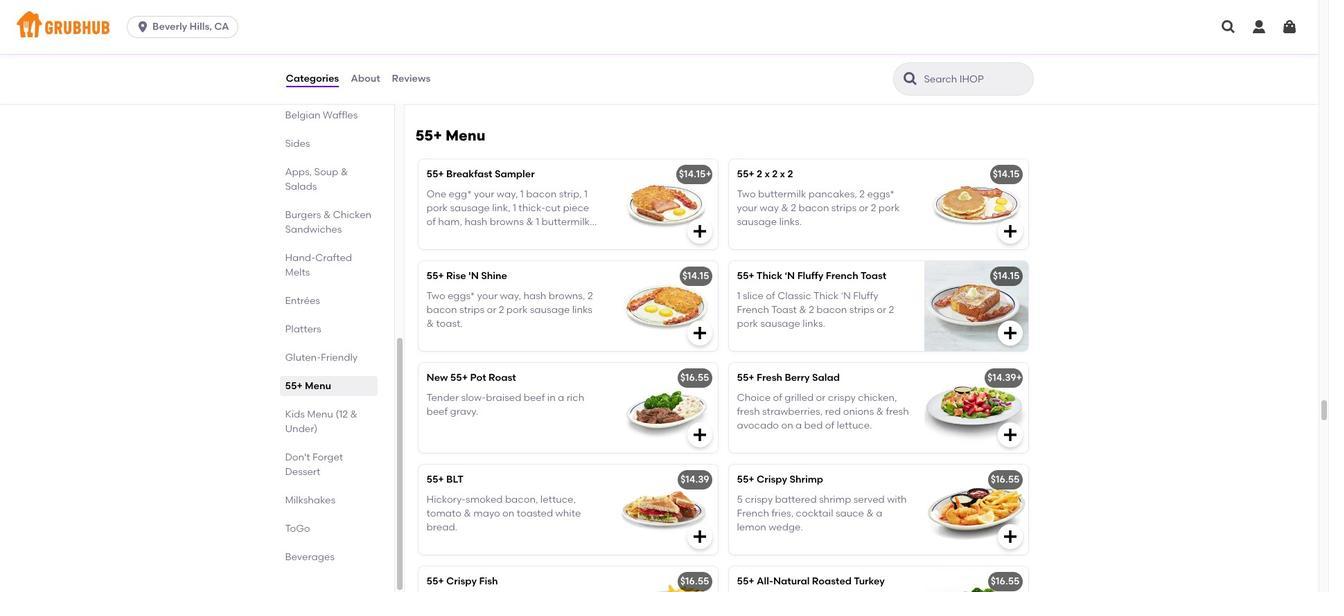 Task type: describe. For each thing, give the bounding box(es) containing it.
1 x from the left
[[765, 169, 770, 180]]

sauce
[[836, 508, 864, 520]]

hills,
[[190, 21, 212, 33]]

bacon,
[[505, 494, 538, 506]]

roast
[[489, 372, 516, 384]]

& inside the choice of grilled or crispy chicken, fresh strawberries, red onions & fresh avocado on a bed of lettuce.
[[877, 406, 884, 418]]

lettuce.
[[837, 420, 872, 432]]

on inside the choice of grilled or crispy chicken, fresh strawberries, red onions & fresh avocado on a bed of lettuce.
[[782, 420, 794, 432]]

$14.39 for $14.39 +
[[988, 372, 1017, 384]]

gravy.
[[450, 406, 479, 418]]

new 55+ pot roast
[[427, 372, 516, 384]]

menu inside 'kids menu (12 & under)'
[[307, 409, 333, 421]]

way
[[760, 202, 779, 214]]

salad
[[812, 372, 840, 384]]

sausage inside 1 slice of classic thick 'n fluffy french toast & 2 bacon strips or 2 pork sausage links.
[[761, 318, 801, 330]]

berry
[[785, 372, 810, 384]]

& inside 1 slice of classic thick 'n fluffy french toast & 2 bacon strips or 2 pork sausage links.
[[799, 304, 807, 316]]

55+ all-natural roasted turkey image
[[924, 567, 1028, 593]]

seasonal fresh fruit image
[[614, 8, 718, 98]]

one egg* your way, 1 bacon strip, 1 pork sausage link, 1 thick-cut piece of ham, hash browns & 1 buttermilk pancake.
[[427, 188, 590, 242]]

hash inside two eggs* your way, hash browns, 2 bacon strips or 2 pork sausage links & toast.
[[524, 290, 547, 302]]

strips inside two buttermilk pancakes, 2 eggs* your way & 2 bacon strips or 2 pork sausage links.
[[832, 202, 857, 214]]

55+ fresh berry salad
[[737, 372, 840, 384]]

don't
[[285, 452, 310, 464]]

under)
[[285, 424, 318, 435]]

ham,
[[438, 216, 462, 228]]

of inside 1 slice of classic thick 'n fluffy french toast & 2 bacon strips or 2 pork sausage links.
[[766, 290, 776, 302]]

toast inside 1 slice of classic thick 'n fluffy french toast & 2 bacon strips or 2 pork sausage links.
[[772, 304, 797, 316]]

1 vertical spatial gluten-
[[285, 352, 321, 364]]

svg image inside beverly hills, ca 'button'
[[136, 20, 150, 34]]

avocado
[[737, 420, 779, 432]]

beverly hills, ca
[[153, 21, 229, 33]]

pancakes,
[[809, 188, 857, 200]]

fries,
[[772, 508, 794, 520]]

& inside 'kids menu (12 & under)'
[[350, 409, 358, 421]]

(12
[[336, 409, 348, 421]]

mayo
[[474, 508, 500, 520]]

fresh
[[757, 372, 783, 384]]

reviews button
[[391, 54, 431, 104]]

salads
[[285, 181, 317, 193]]

melts
[[285, 267, 310, 279]]

55+ crispy fish
[[427, 576, 498, 588]]

tender slow-braised beef in a rich beef gravy.
[[427, 392, 585, 418]]

0 horizontal spatial friendly
[[321, 352, 358, 364]]

egg*
[[449, 188, 472, 200]]

browns
[[490, 216, 524, 228]]

belgian
[[285, 110, 321, 121]]

2 x from the left
[[780, 169, 785, 180]]

wedge.
[[769, 522, 803, 534]]

house-
[[285, 95, 319, 107]]

2 fresh from the left
[[886, 406, 909, 418]]

gluten- inside button
[[737, 36, 773, 48]]

5
[[737, 494, 743, 506]]

55+ blt image
[[614, 465, 718, 555]]

made
[[319, 95, 346, 107]]

hand-
[[285, 252, 315, 264]]

your inside two buttermilk pancakes, 2 eggs* your way & 2 bacon strips or 2 pork sausage links.
[[737, 202, 758, 214]]

chicken
[[333, 209, 372, 221]]

shine
[[481, 271, 507, 282]]

1 down thick- on the left of page
[[536, 216, 539, 228]]

fluffy inside 1 slice of classic thick 'n fluffy french toast & 2 bacon strips or 2 pork sausage links.
[[854, 290, 879, 302]]

svg image for &
[[1002, 325, 1019, 342]]

1 right strip, at top left
[[584, 188, 588, 200]]

& inside the 5 crispy battered shrimp served with french fries, cocktail sauce & a lemon wedge.
[[867, 508, 874, 520]]

strips inside two eggs* your way, hash browns, 2 bacon strips or 2 pork sausage links & toast.
[[460, 304, 485, 316]]

pancake.
[[427, 230, 471, 242]]

milkshakes
[[285, 495, 336, 507]]

svg image for sauce
[[1002, 529, 1019, 546]]

with
[[887, 494, 907, 506]]

1 slice of classic thick 'n fluffy french toast & 2 bacon strips or 2 pork sausage links.
[[737, 290, 894, 330]]

+ for $14.39
[[1017, 372, 1022, 384]]

don't forget dessert
[[285, 452, 343, 478]]

svg image for onions
[[1002, 427, 1019, 444]]

your for one egg* your way, 1 bacon strip, 1 pork sausage link, 1 thick-cut piece of ham, hash browns & 1 buttermilk pancake.
[[474, 188, 495, 200]]

togo
[[285, 523, 310, 535]]

$16.55 for 55+ crispy fish image
[[681, 576, 710, 588]]

tomato
[[427, 508, 462, 520]]

shrimp
[[819, 494, 852, 506]]

your for two eggs* your way, hash browns, 2 bacon strips or 2 pork sausage links & toast.
[[477, 290, 498, 302]]

sides
[[285, 138, 310, 150]]

burgers & chicken sandwiches
[[285, 209, 372, 236]]

roasted
[[812, 576, 852, 588]]

55+ breakfast sampler
[[427, 169, 535, 180]]

on inside the "hickory-smoked bacon, lettuce, tomato & mayo on toasted white bread."
[[503, 508, 515, 520]]

piece
[[563, 202, 589, 214]]

battered
[[775, 494, 817, 506]]

hand-crafted melts
[[285, 252, 352, 279]]

or inside two eggs* your way, hash browns, 2 bacon strips or 2 pork sausage links & toast.
[[487, 304, 497, 316]]

bacon inside two eggs* your way, hash browns, 2 bacon strips or 2 pork sausage links & toast.
[[427, 304, 457, 316]]

beverages
[[285, 552, 335, 564]]

way, for 1
[[497, 188, 518, 200]]

one
[[427, 188, 447, 200]]

about button
[[350, 54, 381, 104]]

links. inside two buttermilk pancakes, 2 eggs* your way & 2 bacon strips or 2 pork sausage links.
[[780, 216, 802, 228]]

$14.15 +
[[679, 169, 712, 180]]

lemon
[[737, 522, 767, 534]]

$16.55 for 55+ all-natural roasted turkey image
[[991, 576, 1020, 588]]

gluten-friendly button
[[729, 8, 1028, 98]]

burgers
[[285, 209, 321, 221]]

soup
[[314, 166, 339, 178]]

two for two eggs* your way, hash browns, 2 bacon strips or 2 pork sausage links & toast.
[[427, 290, 445, 302]]

bed
[[805, 420, 823, 432]]

55+ 2 x 2 x 2
[[737, 169, 793, 180]]

chicken,
[[858, 392, 897, 404]]

tender
[[427, 392, 459, 404]]

sausage inside two buttermilk pancakes, 2 eggs* your way & 2 bacon strips or 2 pork sausage links.
[[737, 216, 777, 228]]

slice
[[743, 290, 764, 302]]

friendly inside button
[[773, 36, 810, 48]]

served
[[854, 494, 885, 506]]

choice
[[737, 392, 771, 404]]

sausage inside two eggs* your way, hash browns, 2 bacon strips or 2 pork sausage links & toast.
[[530, 304, 570, 316]]

bread.
[[427, 522, 458, 534]]

ca
[[214, 21, 229, 33]]

pork inside 1 slice of classic thick 'n fluffy french toast & 2 bacon strips or 2 pork sausage links.
[[737, 318, 758, 330]]

link,
[[492, 202, 511, 214]]

0 horizontal spatial 55+ menu
[[285, 381, 331, 392]]

braised
[[486, 392, 522, 404]]

french inside the 5 crispy battered shrimp served with french fries, cocktail sauce & a lemon wedge.
[[737, 508, 770, 520]]

beverly
[[153, 21, 187, 33]]

$14.39 +
[[988, 372, 1022, 384]]

strips inside 1 slice of classic thick 'n fluffy french toast & 2 bacon strips or 2 pork sausage links.
[[850, 304, 875, 316]]

or inside two buttermilk pancakes, 2 eggs* your way & 2 bacon strips or 2 pork sausage links.
[[859, 202, 869, 214]]

55+ thick 'n fluffy french toast image
[[924, 262, 1028, 352]]

0 horizontal spatial gluten-friendly
[[285, 352, 358, 364]]

breakfast
[[446, 169, 493, 180]]

categories
[[286, 73, 339, 84]]

sampler
[[495, 169, 535, 180]]



Task type: vqa. For each thing, say whether or not it's contained in the screenshot.
links.
yes



Task type: locate. For each thing, give the bounding box(es) containing it.
0 horizontal spatial x
[[765, 169, 770, 180]]

crispy up red
[[828, 392, 856, 404]]

0 horizontal spatial +
[[706, 169, 712, 180]]

links. down 55+ 2 x 2 x 2
[[780, 216, 802, 228]]

1 vertical spatial friendly
[[321, 352, 358, 364]]

55+ menu
[[416, 127, 486, 144], [285, 381, 331, 392]]

0 horizontal spatial buttermilk
[[542, 216, 590, 228]]

crispy up 'battered'
[[757, 474, 788, 486]]

bacon inside one egg* your way, 1 bacon strip, 1 pork sausage link, 1 thick-cut piece of ham, hash browns & 1 buttermilk pancake.
[[526, 188, 557, 200]]

crispy right 5
[[745, 494, 773, 506]]

& right soup
[[341, 166, 348, 178]]

fresh down the chicken,
[[886, 406, 909, 418]]

1 vertical spatial beef
[[427, 406, 448, 418]]

sausage down classic
[[761, 318, 801, 330]]

1 horizontal spatial +
[[1017, 372, 1022, 384]]

2 horizontal spatial a
[[876, 508, 883, 520]]

1 inside 1 slice of classic thick 'n fluffy french toast & 2 bacon strips or 2 pork sausage links.
[[737, 290, 741, 302]]

1 vertical spatial buttermilk
[[542, 216, 590, 228]]

& inside "burgers & chicken sandwiches"
[[324, 209, 331, 221]]

0 vertical spatial way,
[[497, 188, 518, 200]]

your inside one egg* your way, 1 bacon strip, 1 pork sausage link, 1 thick-cut piece of ham, hash browns & 1 buttermilk pancake.
[[474, 188, 495, 200]]

toast up 1 slice of classic thick 'n fluffy french toast & 2 bacon strips or 2 pork sausage links.
[[861, 271, 887, 282]]

0 vertical spatial 55+ menu
[[416, 127, 486, 144]]

2 vertical spatial your
[[477, 290, 498, 302]]

0 vertical spatial toast
[[861, 271, 887, 282]]

1 horizontal spatial 55+ menu
[[416, 127, 486, 144]]

a right in
[[558, 392, 565, 404]]

0 vertical spatial on
[[782, 420, 794, 432]]

strips down 55+ thick 'n fluffy french toast
[[850, 304, 875, 316]]

of down red
[[825, 420, 835, 432]]

& right way
[[782, 202, 789, 214]]

fluffy down 55+ thick 'n fluffy french toast
[[854, 290, 879, 302]]

1 horizontal spatial crispy
[[828, 392, 856, 404]]

on down bacon,
[[503, 508, 515, 520]]

gluten-friendly inside button
[[737, 36, 810, 48]]

0 horizontal spatial crispy
[[446, 576, 477, 588]]

1 horizontal spatial 'n
[[841, 290, 851, 302]]

0 horizontal spatial a
[[558, 392, 565, 404]]

'n down 55+ thick 'n fluffy french toast
[[841, 290, 851, 302]]

strips down pancakes,
[[832, 202, 857, 214]]

1 horizontal spatial fluffy
[[854, 290, 879, 302]]

55+ rise 'n shine image
[[614, 262, 718, 352]]

5 crispy battered shrimp served with french fries, cocktail sauce & a lemon wedge.
[[737, 494, 907, 534]]

crafted
[[315, 252, 352, 264]]

1 vertical spatial +
[[1017, 372, 1022, 384]]

& inside the "hickory-smoked bacon, lettuce, tomato & mayo on toasted white bread."
[[464, 508, 471, 520]]

1 vertical spatial crispy
[[745, 494, 773, 506]]

'n inside 1 slice of classic thick 'n fluffy french toast & 2 bacon strips or 2 pork sausage links.
[[841, 290, 851, 302]]

pork inside two eggs* your way, hash browns, 2 bacon strips or 2 pork sausage links & toast.
[[507, 304, 528, 316]]

1 vertical spatial $14.39
[[681, 474, 710, 486]]

55+ fresh berry salad image
[[924, 363, 1028, 454]]

thick down 55+ thick 'n fluffy french toast
[[814, 290, 839, 302]]

a left 'bed' at the right of page
[[796, 420, 802, 432]]

0 horizontal spatial eggs*
[[448, 290, 475, 302]]

hash right 'ham,'
[[465, 216, 488, 228]]

links. inside 1 slice of classic thick 'n fluffy french toast & 2 bacon strips or 2 pork sausage links.
[[803, 318, 826, 330]]

1 horizontal spatial x
[[780, 169, 785, 180]]

french up 1 slice of classic thick 'n fluffy french toast & 2 bacon strips or 2 pork sausage links.
[[826, 271, 859, 282]]

55+ crispy fish image
[[614, 567, 718, 593]]

bacon down 55+ thick 'n fluffy french toast
[[817, 304, 847, 316]]

bacon
[[526, 188, 557, 200], [799, 202, 829, 214], [427, 304, 457, 316], [817, 304, 847, 316]]

about
[[351, 73, 380, 84]]

french up lemon
[[737, 508, 770, 520]]

& right (12
[[350, 409, 358, 421]]

eggs* inside two eggs* your way, hash browns, 2 bacon strips or 2 pork sausage links & toast.
[[448, 290, 475, 302]]

two inside two buttermilk pancakes, 2 eggs* your way & 2 bacon strips or 2 pork sausage links.
[[737, 188, 756, 200]]

apps,
[[285, 166, 312, 178]]

beef left in
[[524, 392, 545, 404]]

0 vertical spatial friendly
[[773, 36, 810, 48]]

55+ crispy shrimp
[[737, 474, 824, 486]]

55+ blt
[[427, 474, 464, 486]]

1 up thick- on the left of page
[[521, 188, 524, 200]]

your down shine
[[477, 290, 498, 302]]

+ for $14.15
[[706, 169, 712, 180]]

1 horizontal spatial two
[[737, 188, 756, 200]]

1 vertical spatial fluffy
[[854, 290, 879, 302]]

house-made belgian waffles
[[285, 95, 358, 121]]

& inside two buttermilk pancakes, 2 eggs* your way & 2 bacon strips or 2 pork sausage links.
[[782, 202, 789, 214]]

strawberries,
[[763, 406, 823, 418]]

links.
[[780, 216, 802, 228], [803, 318, 826, 330]]

hickory-smoked bacon, lettuce, tomato & mayo on toasted white bread.
[[427, 494, 581, 534]]

1 vertical spatial toast
[[772, 304, 797, 316]]

1 vertical spatial a
[[796, 420, 802, 432]]

$14.39
[[988, 372, 1017, 384], [681, 474, 710, 486]]

x
[[765, 169, 770, 180], [780, 169, 785, 180]]

0 vertical spatial links.
[[780, 216, 802, 228]]

1 horizontal spatial toast
[[861, 271, 887, 282]]

1 horizontal spatial thick
[[814, 290, 839, 302]]

thick inside 1 slice of classic thick 'n fluffy french toast & 2 bacon strips or 2 pork sausage links.
[[814, 290, 839, 302]]

bacon inside 1 slice of classic thick 'n fluffy french toast & 2 bacon strips or 2 pork sausage links.
[[817, 304, 847, 316]]

1 horizontal spatial crispy
[[757, 474, 788, 486]]

55+ thick 'n fluffy french toast
[[737, 271, 887, 282]]

0 horizontal spatial links.
[[780, 216, 802, 228]]

2
[[757, 169, 763, 180], [772, 169, 778, 180], [788, 169, 793, 180], [860, 188, 865, 200], [791, 202, 797, 214], [871, 202, 877, 214], [588, 290, 593, 302], [499, 304, 504, 316], [809, 304, 815, 316], [889, 304, 894, 316]]

a inside the choice of grilled or crispy chicken, fresh strawberries, red onions & fresh avocado on a bed of lettuce.
[[796, 420, 802, 432]]

1 left slice
[[737, 290, 741, 302]]

a inside the 5 crispy battered shrimp served with french fries, cocktail sauce & a lemon wedge.
[[876, 508, 883, 520]]

2 vertical spatial french
[[737, 508, 770, 520]]

pork inside one egg* your way, 1 bacon strip, 1 pork sausage link, 1 thick-cut piece of ham, hash browns & 1 buttermilk pancake.
[[427, 202, 448, 214]]

0 vertical spatial buttermilk
[[758, 188, 806, 200]]

cocktail
[[796, 508, 834, 520]]

pork
[[427, 202, 448, 214], [879, 202, 900, 214], [507, 304, 528, 316], [737, 318, 758, 330]]

of right slice
[[766, 290, 776, 302]]

a down served
[[876, 508, 883, 520]]

0 vertical spatial thick
[[757, 271, 783, 282]]

0 vertical spatial menu
[[446, 127, 486, 144]]

1 horizontal spatial on
[[782, 420, 794, 432]]

reviews
[[392, 73, 431, 84]]

way, for pork
[[500, 290, 521, 302]]

1 horizontal spatial fresh
[[886, 406, 909, 418]]

& left toast.
[[427, 318, 434, 330]]

1 vertical spatial your
[[737, 202, 758, 214]]

two eggs* your way, hash browns, 2 bacon strips or 2 pork sausage links & toast.
[[427, 290, 593, 330]]

55+ crispy shrimp image
[[924, 465, 1028, 555]]

platters
[[285, 324, 321, 336]]

1 horizontal spatial links.
[[803, 318, 826, 330]]

hickory-
[[427, 494, 466, 506]]

toast.
[[436, 318, 463, 330]]

0 vertical spatial fluffy
[[798, 271, 824, 282]]

new 55+ pot roast image
[[614, 363, 718, 454]]

$16.55 for new 55+ pot roast image
[[681, 372, 710, 384]]

1 fresh from the left
[[737, 406, 760, 418]]

& down the chicken,
[[877, 406, 884, 418]]

1 vertical spatial links.
[[803, 318, 826, 330]]

beef down tender
[[427, 406, 448, 418]]

1 horizontal spatial $14.39
[[988, 372, 1017, 384]]

a
[[558, 392, 565, 404], [796, 420, 802, 432], [876, 508, 883, 520]]

on
[[782, 420, 794, 432], [503, 508, 515, 520]]

buttermilk up way
[[758, 188, 806, 200]]

two down 55+ 2 x 2 x 2
[[737, 188, 756, 200]]

1 horizontal spatial eggs*
[[868, 188, 895, 200]]

toast down classic
[[772, 304, 797, 316]]

way, inside one egg* your way, 1 bacon strip, 1 pork sausage link, 1 thick-cut piece of ham, hash browns & 1 buttermilk pancake.
[[497, 188, 518, 200]]

eggs* inside two buttermilk pancakes, 2 eggs* your way & 2 bacon strips or 2 pork sausage links.
[[868, 188, 895, 200]]

1 horizontal spatial friendly
[[773, 36, 810, 48]]

sausage inside one egg* your way, 1 bacon strip, 1 pork sausage link, 1 thick-cut piece of ham, hash browns & 1 buttermilk pancake.
[[450, 202, 490, 214]]

bacon up toast.
[[427, 304, 457, 316]]

french fries image
[[924, 8, 1028, 98]]

two buttermilk pancakes, 2 eggs* your way & 2 bacon strips or 2 pork sausage links.
[[737, 188, 900, 228]]

55+ menu up kids
[[285, 381, 331, 392]]

0 vertical spatial french
[[826, 271, 859, 282]]

0 vertical spatial hash
[[465, 216, 488, 228]]

1 vertical spatial thick
[[814, 290, 839, 302]]

french down slice
[[737, 304, 770, 316]]

sausage down way
[[737, 216, 777, 228]]

0 vertical spatial beef
[[524, 392, 545, 404]]

crispy inside the 5 crispy battered shrimp served with french fries, cocktail sauce & a lemon wedge.
[[745, 494, 773, 506]]

pot
[[470, 372, 486, 384]]

0 vertical spatial your
[[474, 188, 495, 200]]

white
[[556, 508, 581, 520]]

0 horizontal spatial crispy
[[745, 494, 773, 506]]

0 horizontal spatial thick
[[757, 271, 783, 282]]

strips up toast.
[[460, 304, 485, 316]]

& inside one egg* your way, 1 bacon strip, 1 pork sausage link, 1 thick-cut piece of ham, hash browns & 1 buttermilk pancake.
[[526, 216, 534, 228]]

buttermilk down piece
[[542, 216, 590, 228]]

your left way
[[737, 202, 758, 214]]

$14.15 for two eggs* your way, hash browns, 2 bacon strips or 2 pork sausage links & toast.
[[683, 271, 710, 282]]

2 vertical spatial menu
[[307, 409, 333, 421]]

0 vertical spatial crispy
[[757, 474, 788, 486]]

1 vertical spatial 55+ menu
[[285, 381, 331, 392]]

all-
[[757, 576, 774, 588]]

fresh down the choice
[[737, 406, 760, 418]]

eggs* right pancakes,
[[868, 188, 895, 200]]

toasted
[[517, 508, 553, 520]]

1 horizontal spatial hash
[[524, 290, 547, 302]]

of inside one egg* your way, 1 bacon strip, 1 pork sausage link, 1 thick-cut piece of ham, hash browns & 1 buttermilk pancake.
[[427, 216, 436, 228]]

0 vertical spatial crispy
[[828, 392, 856, 404]]

entrées
[[285, 295, 320, 307]]

& up sandwiches
[[324, 209, 331, 221]]

two for two buttermilk pancakes, 2 eggs* your way & 2 bacon strips or 2 pork sausage links.
[[737, 188, 756, 200]]

0 vertical spatial two
[[737, 188, 756, 200]]

buttermilk inside one egg* your way, 1 bacon strip, 1 pork sausage link, 1 thick-cut piece of ham, hash browns & 1 buttermilk pancake.
[[542, 216, 590, 228]]

search icon image
[[902, 71, 919, 87]]

buttermilk inside two buttermilk pancakes, 2 eggs* your way & 2 bacon strips or 2 pork sausage links.
[[758, 188, 806, 200]]

your inside two eggs* your way, hash browns, 2 bacon strips or 2 pork sausage links & toast.
[[477, 290, 498, 302]]

hash
[[465, 216, 488, 228], [524, 290, 547, 302]]

sausage down egg*
[[450, 202, 490, 214]]

1 vertical spatial eggs*
[[448, 290, 475, 302]]

crispy for fish
[[446, 576, 477, 588]]

0 horizontal spatial toast
[[772, 304, 797, 316]]

kids menu (12 & under)
[[285, 409, 358, 435]]

of up strawberries, on the bottom of page
[[773, 392, 783, 404]]

svg image
[[1221, 19, 1237, 35], [1251, 19, 1268, 35], [1282, 19, 1298, 35], [691, 223, 708, 240], [1002, 223, 1019, 240], [691, 529, 708, 546]]

crispy inside the choice of grilled or crispy chicken, fresh strawberries, red onions & fresh avocado on a bed of lettuce.
[[828, 392, 856, 404]]

1 right link,
[[513, 202, 516, 214]]

0 horizontal spatial 'n
[[785, 271, 795, 282]]

$14.15
[[679, 169, 706, 180], [993, 169, 1020, 180], [683, 271, 710, 282], [993, 271, 1020, 282]]

bacon down pancakes,
[[799, 202, 829, 214]]

0 vertical spatial eggs*
[[868, 188, 895, 200]]

x up way
[[765, 169, 770, 180]]

Search IHOP search field
[[923, 73, 1029, 86]]

0 vertical spatial $14.39
[[988, 372, 1017, 384]]

two inside two eggs* your way, hash browns, 2 bacon strips or 2 pork sausage links & toast.
[[427, 290, 445, 302]]

menu up 'kids menu (12 & under)' on the bottom
[[305, 381, 331, 392]]

x up two buttermilk pancakes, 2 eggs* your way & 2 bacon strips or 2 pork sausage links.
[[780, 169, 785, 180]]

$16.55
[[681, 372, 710, 384], [991, 474, 1020, 486], [681, 576, 710, 588], [991, 576, 1020, 588]]

svg image for or
[[691, 325, 708, 342]]

two up toast.
[[427, 290, 445, 302]]

way, up link,
[[497, 188, 518, 200]]

0 horizontal spatial $14.39
[[681, 474, 710, 486]]

a inside tender slow-braised beef in a rich beef gravy.
[[558, 392, 565, 404]]

55+ breakfast sampler image
[[614, 160, 718, 250]]

cut
[[545, 202, 561, 214]]

1 horizontal spatial gluten-
[[737, 36, 773, 48]]

hash left browns, on the left of page
[[524, 290, 547, 302]]

55+ menu up breakfast
[[416, 127, 486, 144]]

1 vertical spatial french
[[737, 304, 770, 316]]

rise
[[446, 271, 466, 282]]

0 horizontal spatial beef
[[427, 406, 448, 418]]

gluten-
[[737, 36, 773, 48], [285, 352, 321, 364]]

apps, soup & salads
[[285, 166, 348, 193]]

or
[[859, 202, 869, 214], [487, 304, 497, 316], [877, 304, 887, 316], [816, 392, 826, 404]]

0 horizontal spatial gluten-
[[285, 352, 321, 364]]

eggs* down rise
[[448, 290, 475, 302]]

1 horizontal spatial beef
[[524, 392, 545, 404]]

0 vertical spatial 'n
[[785, 271, 795, 282]]

your
[[474, 188, 495, 200], [737, 202, 758, 214], [477, 290, 498, 302]]

gluten-friendly
[[737, 36, 810, 48], [285, 352, 358, 364]]

categories button
[[285, 54, 340, 104]]

& down classic
[[799, 304, 807, 316]]

browns,
[[549, 290, 585, 302]]

& inside two eggs* your way, hash browns, 2 bacon strips or 2 pork sausage links & toast.
[[427, 318, 434, 330]]

new
[[427, 372, 448, 384]]

fluffy up classic
[[798, 271, 824, 282]]

0 horizontal spatial fresh
[[737, 406, 760, 418]]

shrimp
[[790, 474, 824, 486]]

thick up slice
[[757, 271, 783, 282]]

1 horizontal spatial a
[[796, 420, 802, 432]]

red
[[825, 406, 841, 418]]

& inside "apps, soup & salads"
[[341, 166, 348, 178]]

turkey
[[854, 576, 885, 588]]

pork inside two buttermilk pancakes, 2 eggs* your way & 2 bacon strips or 2 pork sausage links.
[[879, 202, 900, 214]]

strip,
[[559, 188, 582, 200]]

way, down shine
[[500, 290, 521, 302]]

bacon up thick- on the left of page
[[526, 188, 557, 200]]

0 vertical spatial a
[[558, 392, 565, 404]]

hash inside one egg* your way, 1 bacon strip, 1 pork sausage link, 1 thick-cut piece of ham, hash browns & 1 buttermilk pancake.
[[465, 216, 488, 228]]

1 vertical spatial two
[[427, 290, 445, 302]]

$14.15 for 1 slice of classic thick 'n fluffy french toast & 2 bacon strips or 2 pork sausage links.
[[993, 271, 1020, 282]]

svg image
[[136, 20, 150, 34], [691, 325, 708, 342], [1002, 325, 1019, 342], [691, 427, 708, 444], [1002, 427, 1019, 444], [1002, 529, 1019, 546]]

beef
[[524, 392, 545, 404], [427, 406, 448, 418]]

or inside 1 slice of classic thick 'n fluffy french toast & 2 bacon strips or 2 pork sausage links.
[[877, 304, 887, 316]]

1 vertical spatial on
[[503, 508, 515, 520]]

fresh
[[737, 406, 760, 418], [886, 406, 909, 418]]

1 vertical spatial way,
[[500, 290, 521, 302]]

'n up classic
[[785, 271, 795, 282]]

'n
[[469, 271, 479, 282]]

0 horizontal spatial two
[[427, 290, 445, 302]]

links. down classic
[[803, 318, 826, 330]]

fish
[[479, 576, 498, 588]]

1 vertical spatial crispy
[[446, 576, 477, 588]]

your down 55+ breakfast sampler
[[474, 188, 495, 200]]

$14.39 for $14.39
[[681, 474, 710, 486]]

classic
[[778, 290, 812, 302]]

lettuce,
[[541, 494, 576, 506]]

0 vertical spatial gluten-friendly
[[737, 36, 810, 48]]

thick-
[[519, 202, 545, 214]]

on down strawberries, on the bottom of page
[[782, 420, 794, 432]]

$16.55 for 55+ crispy shrimp image
[[991, 474, 1020, 486]]

1 vertical spatial menu
[[305, 381, 331, 392]]

menu up breakfast
[[446, 127, 486, 144]]

0 vertical spatial +
[[706, 169, 712, 180]]

of left 'ham,'
[[427, 216, 436, 228]]

main navigation navigation
[[0, 0, 1319, 54]]

1 vertical spatial gluten-friendly
[[285, 352, 358, 364]]

french inside 1 slice of classic thick 'n fluffy french toast & 2 bacon strips or 2 pork sausage links.
[[737, 304, 770, 316]]

crispy for shrimp
[[757, 474, 788, 486]]

2 vertical spatial a
[[876, 508, 883, 520]]

grilled
[[785, 392, 814, 404]]

way, inside two eggs* your way, hash browns, 2 bacon strips or 2 pork sausage links & toast.
[[500, 290, 521, 302]]

0 horizontal spatial fluffy
[[798, 271, 824, 282]]

& down served
[[867, 508, 874, 520]]

dessert
[[285, 467, 320, 478]]

1 vertical spatial 'n
[[841, 290, 851, 302]]

menu
[[446, 127, 486, 144], [305, 381, 331, 392], [307, 409, 333, 421]]

1 horizontal spatial gluten-friendly
[[737, 36, 810, 48]]

menu left (12
[[307, 409, 333, 421]]

links
[[572, 304, 593, 316]]

1 vertical spatial hash
[[524, 290, 547, 302]]

55+ 2 x 2 x 2 image
[[924, 160, 1028, 250]]

1
[[521, 188, 524, 200], [584, 188, 588, 200], [513, 202, 516, 214], [536, 216, 539, 228], [737, 290, 741, 302]]

0 horizontal spatial hash
[[465, 216, 488, 228]]

crispy left fish
[[446, 576, 477, 588]]

strips
[[832, 202, 857, 214], [460, 304, 485, 316], [850, 304, 875, 316]]

sausage down browns, on the left of page
[[530, 304, 570, 316]]

1 horizontal spatial buttermilk
[[758, 188, 806, 200]]

0 horizontal spatial on
[[503, 508, 515, 520]]

crispy
[[757, 474, 788, 486], [446, 576, 477, 588]]

& down thick- on the left of page
[[526, 216, 534, 228]]

bacon inside two buttermilk pancakes, 2 eggs* your way & 2 bacon strips or 2 pork sausage links.
[[799, 202, 829, 214]]

$14.15 for two buttermilk pancakes, 2 eggs* your way & 2 bacon strips or 2 pork sausage links.
[[993, 169, 1020, 180]]

55+ rise 'n shine
[[427, 271, 507, 282]]

0 vertical spatial gluten-
[[737, 36, 773, 48]]

blt
[[446, 474, 464, 486]]

choice of grilled or crispy chicken, fresh strawberries, red onions & fresh avocado on a bed of lettuce.
[[737, 392, 909, 432]]

& left mayo
[[464, 508, 471, 520]]

or inside the choice of grilled or crispy chicken, fresh strawberries, red onions & fresh avocado on a bed of lettuce.
[[816, 392, 826, 404]]



